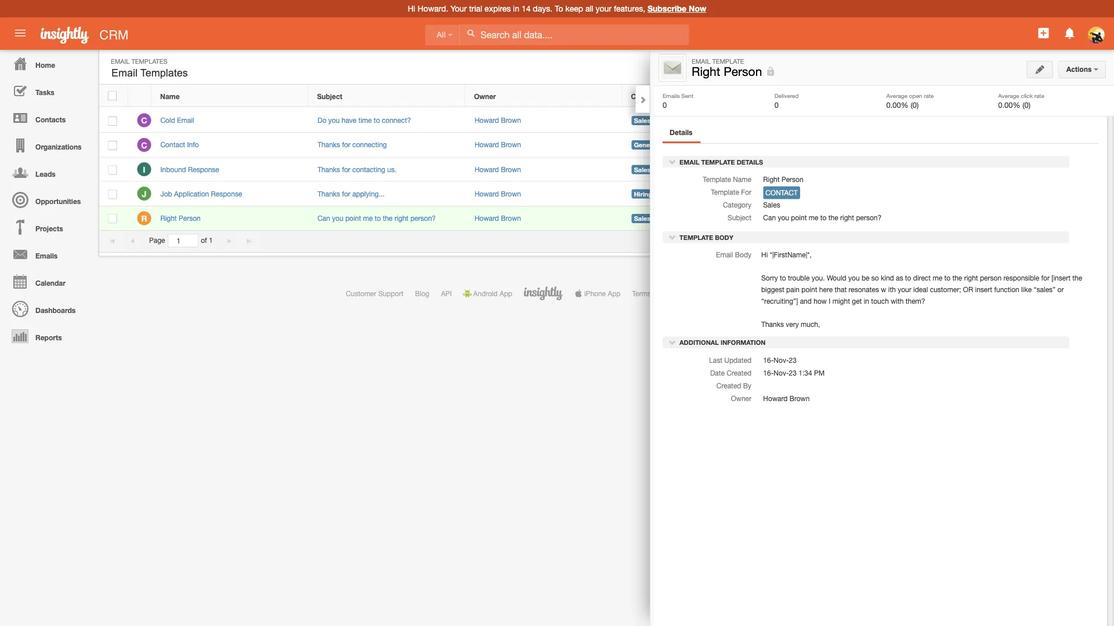 Task type: vqa. For each thing, say whether or not it's contained in the screenshot.


Task type: describe. For each thing, give the bounding box(es) containing it.
1 vertical spatial subject
[[728, 214, 751, 222]]

chevron down image for template
[[669, 158, 677, 166]]

2 0% cell from the top
[[867, 133, 954, 157]]

email inside row group
[[177, 116, 194, 124]]

like
[[1021, 286, 1032, 294]]

chevron down image for last
[[669, 339, 677, 347]]

for for j
[[342, 190, 350, 198]]

1:34 for do you have time to connect?
[[998, 116, 1012, 124]]

response inside j "row"
[[211, 190, 242, 198]]

or
[[1058, 286, 1064, 294]]

contact for i
[[719, 165, 744, 173]]

response inside i row
[[188, 165, 219, 173]]

0% cell for time
[[867, 109, 954, 133]]

thanks for contacting us.
[[318, 165, 396, 173]]

howard.
[[418, 4, 448, 13]]

api link
[[441, 290, 452, 298]]

brown for thanks for applying...
[[501, 190, 521, 198]]

updated
[[724, 356, 751, 364]]

emails for emails
[[35, 252, 58, 260]]

do you have time to connect? link
[[318, 116, 411, 124]]

tasks
[[35, 88, 54, 96]]

in inside "sorry to trouble you. would you be so kind as to direct me to the right person responsible for [insert the biggest pain point here that resonates w ith your ideal customer; or insert function like "sales" or "recruiting"]  and how i might get in touch with them?"
[[864, 297, 869, 305]]

data
[[751, 290, 765, 298]]

2 1 from the left
[[1027, 237, 1031, 245]]

android app link
[[463, 290, 512, 298]]

hiring cell
[[623, 182, 710, 206]]

pm for thanks for connecting
[[1014, 141, 1024, 149]]

0% for us.
[[878, 166, 888, 173]]

connecting
[[352, 141, 387, 149]]

open rate
[[875, 92, 910, 100]]

chevron down image
[[669, 233, 677, 241]]

1 vertical spatial templates
[[140, 67, 188, 79]]

resonates
[[849, 286, 879, 294]]

0 horizontal spatial date
[[710, 369, 725, 377]]

date inside row
[[991, 92, 1006, 100]]

might
[[833, 297, 850, 305]]

16-nov-23
[[763, 356, 797, 364]]

2 0% from the top
[[878, 141, 888, 149]]

template right chevron down image
[[680, 234, 713, 241]]

0 inside delivered 0
[[775, 100, 779, 109]]

iphone
[[584, 290, 606, 298]]

features,
[[614, 4, 645, 13]]

brown for do you have time to connect?
[[501, 116, 521, 124]]

that
[[835, 286, 847, 294]]

brown for thanks for connecting
[[501, 141, 521, 149]]

new email template
[[999, 63, 1065, 71]]

owner inside row
[[474, 92, 496, 100]]

details link
[[663, 125, 700, 142]]

terms of service
[[632, 290, 684, 298]]

projects
[[35, 225, 63, 233]]

rate for average click rate 0.00% (0)
[[1034, 92, 1044, 99]]

body for email body
[[735, 251, 751, 259]]

you inside "sorry to trouble you. would you be so kind as to direct me to the right person responsible for [insert the biggest pain point here that resonates w ith your ideal customer; or insert function like "sales" or "recruiting"]  and how i might get in touch with them?"
[[848, 274, 860, 282]]

person? inside r row
[[410, 214, 436, 222]]

leads link
[[3, 159, 93, 186]]

iphone app link
[[574, 290, 621, 298]]

hi *|firstname|*,
[[761, 251, 812, 259]]

howard brown link for us.
[[475, 165, 521, 173]]

point inside r row
[[345, 214, 361, 222]]

of 1
[[201, 237, 213, 245]]

created date
[[962, 92, 1006, 100]]

them?
[[906, 297, 925, 305]]

processing
[[767, 290, 802, 298]]

hiring
[[634, 190, 652, 198]]

0 vertical spatial category
[[631, 92, 662, 100]]

delivered 0
[[775, 92, 799, 109]]

r
[[141, 214, 147, 223]]

0 horizontal spatial your
[[596, 4, 612, 13]]

lead
[[719, 116, 734, 124]]

1 vertical spatial name
[[733, 176, 751, 184]]

howard for can you point me to the right person?
[[475, 214, 499, 222]]

info
[[187, 141, 199, 149]]

right inside r row
[[395, 214, 408, 222]]

actions button
[[1059, 61, 1106, 78]]

2 howard brown link from the top
[[475, 141, 521, 149]]

0 horizontal spatial details
[[670, 128, 693, 136]]

average open rate 0.00% (0)
[[886, 92, 934, 109]]

cold email link
[[160, 116, 200, 124]]

1 vertical spatial person
[[782, 176, 804, 184]]

terms of service link
[[632, 290, 684, 298]]

contact info link
[[160, 141, 205, 149]]

emails sent 0
[[663, 92, 693, 109]]

nov- for thanks for connecting
[[973, 141, 989, 149]]

row group containing c
[[99, 109, 1085, 231]]

2 5 from the left
[[1051, 237, 1055, 245]]

record permissions image
[[766, 64, 776, 79]]

pain
[[786, 286, 800, 294]]

thanks for j
[[318, 190, 340, 198]]

support
[[378, 290, 403, 298]]

customer support link
[[346, 290, 403, 298]]

navigation containing home
[[0, 50, 93, 350]]

person inside r row
[[179, 214, 201, 222]]

sorry to trouble you. would you be so kind as to direct me to the right person responsible for [insert the biggest pain point here that resonates w ith your ideal customer; or insert function like "sales" or "recruiting"]  and how i might get in touch with them?
[[761, 274, 1082, 305]]

rate
[[895, 92, 910, 100]]

1:34 for thanks for contacting us.
[[998, 165, 1012, 173]]

thanks for connecting
[[318, 141, 387, 149]]

app for android app
[[500, 290, 512, 298]]

(0) for average open rate 0.00% (0)
[[911, 100, 919, 109]]

right person link
[[160, 214, 206, 222]]

customer
[[346, 290, 376, 298]]

hi howard. your trial expires in 14 days. to keep all your features, subscribe now
[[408, 4, 706, 13]]

here
[[819, 286, 833, 294]]

would
[[827, 274, 846, 282]]

*|firstname|*,
[[770, 251, 812, 259]]

0 vertical spatial right person
[[692, 64, 762, 79]]

notifications image
[[1063, 26, 1077, 40]]

0 horizontal spatial of
[[201, 237, 207, 245]]

14
[[522, 4, 531, 13]]

data processing addendum
[[751, 290, 838, 298]]

crm
[[99, 27, 129, 42]]

average for average open rate 0.00% (0)
[[886, 92, 908, 99]]

general
[[634, 141, 658, 149]]

1 c row from the top
[[99, 109, 1085, 133]]

you.
[[812, 274, 825, 282]]

i row
[[99, 157, 1085, 182]]

kind
[[881, 274, 894, 282]]

point down contact
[[791, 214, 807, 222]]

23 for thanks for contacting us.
[[989, 165, 996, 173]]

emails link
[[3, 241, 93, 268]]

sales cell for i
[[623, 157, 710, 182]]

now
[[689, 4, 706, 13]]

thanks for i
[[318, 165, 340, 173]]

created for by
[[717, 382, 741, 390]]

sales cell for r
[[623, 206, 710, 231]]

howard for thanks for contacting us.
[[475, 165, 499, 173]]

email templates button
[[109, 64, 191, 82]]

sent
[[681, 92, 693, 99]]

2 16-nov-23 1:34 pm cell from the top
[[954, 133, 1056, 157]]

0 vertical spatial templates
[[131, 57, 167, 65]]

by
[[743, 382, 751, 390]]

2 horizontal spatial right person
[[763, 176, 804, 184]]

howard brown for thanks for contacting us.
[[475, 165, 521, 173]]

projects link
[[3, 214, 93, 241]]

nov- for do you have time to connect?
[[973, 116, 989, 124]]

much,
[[801, 320, 820, 329]]

0% for me
[[878, 215, 888, 222]]

1 field
[[168, 235, 198, 247]]

0.00% for average open rate 0.00% (0)
[[886, 100, 909, 109]]

the inside r row
[[383, 214, 393, 222]]

0 vertical spatial right
[[692, 64, 720, 79]]

16- for do you have time to connect?
[[963, 116, 973, 124]]

customer;
[[930, 286, 961, 294]]

none checkbox inside row group
[[108, 117, 117, 126]]

connect?
[[382, 116, 411, 124]]

email inside "link"
[[1015, 63, 1033, 71]]

sales for c
[[634, 117, 651, 124]]

job
[[160, 190, 172, 198]]

howard brown for thanks for applying...
[[475, 190, 521, 198]]

organizations link
[[3, 132, 93, 159]]

1 horizontal spatial can
[[763, 214, 776, 222]]

template down 'email template details'
[[703, 176, 731, 184]]

howard for do you have time to connect?
[[475, 116, 499, 124]]

android app
[[473, 290, 512, 298]]

get
[[852, 297, 862, 305]]

you right do
[[328, 116, 340, 124]]

job application response link
[[160, 190, 248, 198]]

Search this list... text field
[[668, 58, 799, 75]]

pm for thanks for contacting us.
[[1014, 165, 1024, 173]]

1 horizontal spatial me
[[809, 214, 819, 222]]

1 horizontal spatial right
[[840, 214, 854, 222]]

actions
[[1066, 66, 1094, 73]]

email template details
[[678, 159, 763, 166]]

contacts
[[35, 115, 66, 124]]

template inside "link"
[[1035, 63, 1065, 71]]

"sales"
[[1034, 286, 1056, 294]]

right person inside r row
[[160, 214, 201, 222]]

to inside r row
[[375, 214, 381, 222]]

sales cell for c
[[623, 109, 710, 133]]

j row
[[99, 182, 1085, 206]]

your inside "sorry to trouble you. would you be so kind as to direct me to the right person responsible for [insert the biggest pain point here that resonates w ith your ideal customer; or insert function like "sales" or "recruiting"]  and how i might get in touch with them?"
[[898, 286, 911, 294]]

last updated
[[709, 356, 751, 364]]

howard brown for can you point me to the right person?
[[475, 214, 521, 222]]

nov- for thanks for contacting us.
[[973, 165, 989, 173]]

date created
[[710, 369, 751, 377]]

us.
[[387, 165, 396, 173]]

16- for thanks for contacting us.
[[963, 165, 973, 173]]

for for i
[[342, 165, 350, 173]]

click
[[1021, 92, 1033, 99]]

open
[[875, 92, 893, 100]]

all link
[[425, 25, 460, 45]]

new
[[999, 63, 1013, 71]]

average for average click rate 0.00% (0)
[[998, 92, 1019, 99]]

hi for hi *|firstname|*,
[[761, 251, 768, 259]]

1 vertical spatial right
[[763, 176, 780, 184]]

cold email
[[160, 116, 194, 124]]

body for template body
[[715, 234, 733, 241]]

contact for j
[[719, 190, 744, 198]]



Task type: locate. For each thing, give the bounding box(es) containing it.
0 vertical spatial details
[[670, 128, 693, 136]]

date left click
[[991, 92, 1006, 100]]

person
[[980, 274, 1002, 282]]

job application response
[[160, 190, 242, 198]]

1 horizontal spatial date
[[991, 92, 1006, 100]]

applying...
[[352, 190, 385, 198]]

2 app from the left
[[608, 290, 621, 298]]

23 inside i row
[[989, 165, 996, 173]]

0% inside r row
[[878, 215, 888, 222]]

opportunities
[[35, 197, 81, 205]]

1 contact cell from the top
[[710, 133, 867, 157]]

0 inside emails sent 0
[[663, 100, 667, 109]]

you left be
[[848, 274, 860, 282]]

inbound
[[160, 165, 186, 173]]

0 vertical spatial response
[[188, 165, 219, 173]]

0 vertical spatial c link
[[137, 114, 151, 127]]

row containing name
[[99, 85, 1084, 107]]

howard brown for thanks for connecting
[[475, 141, 521, 149]]

hi up 'sorry'
[[761, 251, 768, 259]]

in left the 14
[[513, 4, 519, 13]]

0% inside i row
[[878, 166, 888, 173]]

-
[[1033, 237, 1036, 245]]

dashboards
[[35, 306, 76, 315]]

1 horizontal spatial can you point me to the right person?
[[763, 214, 882, 222]]

contacts link
[[3, 104, 93, 132]]

0 horizontal spatial in
[[513, 4, 519, 13]]

created down updated
[[727, 369, 751, 377]]

0 horizontal spatial person
[[179, 214, 201, 222]]

1 horizontal spatial rate
[[1034, 92, 1044, 99]]

0 horizontal spatial 0
[[663, 100, 667, 109]]

emails inside emails sent 0
[[663, 92, 680, 99]]

1 horizontal spatial app
[[608, 290, 621, 298]]

howard brown for do you have time to connect?
[[475, 116, 521, 124]]

template left actions
[[1035, 63, 1065, 71]]

0 horizontal spatial body
[[715, 234, 733, 241]]

2 vertical spatial created
[[717, 382, 741, 390]]

me down 'applying...'
[[363, 214, 373, 222]]

contacting
[[352, 165, 385, 173]]

right
[[840, 214, 854, 222], [395, 214, 408, 222], [964, 274, 978, 282]]

response up the job application response link
[[188, 165, 219, 173]]

3 sales cell from the top
[[623, 206, 710, 231]]

[insert
[[1052, 274, 1071, 282]]

right inside r row
[[160, 214, 177, 222]]

c link up i link
[[137, 138, 151, 152]]

rate right click
[[1034, 92, 1044, 99]]

expires
[[485, 4, 511, 13]]

thanks very much,
[[761, 320, 820, 329]]

0 horizontal spatial right
[[160, 214, 177, 222]]

(0) down open
[[911, 100, 919, 109]]

0 right chevron right image
[[663, 100, 667, 109]]

emails for emails sent 0
[[663, 92, 680, 99]]

terms
[[632, 290, 651, 298]]

template down template name
[[711, 188, 739, 197]]

you down contact
[[778, 214, 789, 222]]

thanks down "thanks for contacting us." link
[[318, 190, 340, 198]]

1 horizontal spatial details
[[737, 159, 763, 166]]

0 vertical spatial hi
[[408, 4, 415, 13]]

0% for time
[[878, 117, 888, 124]]

right inside "sorry to trouble you. would you be so kind as to direct me to the right person responsible for [insert the biggest pain point here that resonates w ith your ideal customer; or insert function like "sales" or "recruiting"]  and how i might get in touch with them?"
[[964, 274, 978, 282]]

2 (0) from the left
[[1023, 100, 1031, 109]]

contact cell for c
[[710, 133, 867, 157]]

howard inside j "row"
[[475, 190, 499, 198]]

1 horizontal spatial person?
[[856, 214, 882, 222]]

contact left info
[[160, 141, 185, 149]]

16-nov-23 1:34 pm for do you have time to connect?
[[963, 116, 1024, 124]]

right person up contact
[[763, 176, 804, 184]]

template up template name
[[701, 159, 735, 166]]

0 vertical spatial your
[[596, 4, 612, 13]]

new email template link
[[991, 58, 1073, 75]]

calendar link
[[3, 268, 93, 295]]

app for iphone app
[[608, 290, 621, 298]]

subject down for
[[728, 214, 751, 222]]

of right -
[[1043, 237, 1049, 245]]

contact up template name
[[719, 165, 744, 173]]

1 5 from the left
[[1038, 237, 1041, 245]]

thanks up thanks for applying...
[[318, 165, 340, 173]]

0 horizontal spatial app
[[500, 290, 512, 298]]

can you point me to the right person? down contact
[[763, 214, 882, 222]]

0.00% inside average open rate 0.00% (0)
[[886, 100, 909, 109]]

0.00% down open rate
[[886, 100, 909, 109]]

rate inside average open rate 0.00% (0)
[[924, 92, 934, 99]]

"recruiting"]
[[761, 297, 798, 305]]

right up sent
[[692, 64, 720, 79]]

2 c from the top
[[141, 140, 147, 150]]

in right get
[[864, 297, 869, 305]]

(0) inside average open rate 0.00% (0)
[[911, 100, 919, 109]]

2 0.00% from the left
[[998, 100, 1020, 109]]

r row
[[99, 206, 1085, 231]]

sales for i
[[634, 166, 651, 173]]

brown inside r row
[[501, 214, 521, 222]]

0 horizontal spatial right
[[395, 214, 408, 222]]

time
[[358, 116, 372, 124]]

me inside "sorry to trouble you. would you be so kind as to direct me to the right person responsible for [insert the biggest pain point here that resonates w ith your ideal customer; or insert function like "sales" or "recruiting"]  and how i might get in touch with them?"
[[933, 274, 942, 282]]

2 vertical spatial right person
[[160, 214, 201, 222]]

to
[[374, 116, 380, 124], [820, 214, 827, 222], [375, 214, 381, 222], [780, 274, 786, 282], [905, 274, 911, 282], [944, 274, 951, 282]]

can down contact
[[763, 214, 776, 222]]

row
[[99, 85, 1084, 107]]

1:34 inside i row
[[998, 165, 1012, 173]]

point down thanks for applying... link
[[345, 214, 361, 222]]

your right ith
[[898, 286, 911, 294]]

1 average from the left
[[886, 92, 908, 99]]

c row
[[99, 109, 1085, 133], [99, 133, 1085, 157]]

4 0% cell from the top
[[867, 206, 954, 231]]

0 horizontal spatial name
[[160, 92, 180, 100]]

howard brown inside r row
[[475, 214, 521, 222]]

0 horizontal spatial me
[[363, 214, 373, 222]]

so
[[871, 274, 879, 282]]

0 vertical spatial in
[[513, 4, 519, 13]]

2 horizontal spatial me
[[933, 274, 942, 282]]

to
[[555, 4, 563, 13]]

chevron down image down general cell
[[669, 158, 677, 166]]

1 app from the left
[[500, 290, 512, 298]]

emails inside 'link'
[[35, 252, 58, 260]]

1 vertical spatial c link
[[137, 138, 151, 152]]

16-nov-23 1:34 pm cell
[[954, 109, 1056, 133], [954, 133, 1056, 157], [954, 157, 1056, 182]]

thanks down do
[[318, 141, 340, 149]]

brown for can you point me to the right person?
[[501, 214, 521, 222]]

created for date
[[962, 92, 989, 100]]

0% cell for me
[[867, 206, 954, 231]]

0 horizontal spatial average
[[886, 92, 908, 99]]

brown inside i row
[[501, 165, 521, 173]]

c left cold
[[141, 116, 147, 125]]

hi left howard.
[[408, 4, 415, 13]]

contact cell for r
[[710, 206, 867, 231]]

category down template for
[[723, 201, 751, 209]]

for
[[741, 188, 751, 197]]

1 chevron down image from the top
[[669, 158, 677, 166]]

1 vertical spatial your
[[898, 286, 911, 294]]

for left contacting
[[342, 165, 350, 173]]

for inside j "row"
[[342, 190, 350, 198]]

1 vertical spatial response
[[211, 190, 242, 198]]

1 howard brown link from the top
[[475, 116, 521, 124]]

1 c link from the top
[[137, 114, 151, 127]]

0 vertical spatial chevron down image
[[669, 158, 677, 166]]

point up the and
[[802, 286, 817, 294]]

howard brown inside j "row"
[[475, 190, 521, 198]]

1 horizontal spatial 5
[[1051, 237, 1055, 245]]

i inside row
[[143, 165, 145, 174]]

0 horizontal spatial category
[[631, 92, 662, 100]]

16-
[[963, 116, 973, 124], [963, 141, 973, 149], [963, 165, 973, 173], [763, 356, 774, 364], [763, 369, 774, 377]]

4 howard brown link from the top
[[475, 190, 521, 198]]

cell
[[867, 182, 954, 206], [954, 182, 1056, 206], [1056, 182, 1085, 206], [99, 206, 128, 231], [954, 206, 1056, 231], [1056, 206, 1085, 231]]

name inside row
[[160, 92, 180, 100]]

contact cell for i
[[710, 157, 867, 182]]

0 horizontal spatial can
[[318, 214, 330, 222]]

1 horizontal spatial owner
[[731, 395, 751, 403]]

2 horizontal spatial person
[[782, 176, 804, 184]]

chevron right image
[[639, 96, 647, 104]]

0 vertical spatial sales cell
[[623, 109, 710, 133]]

0
[[663, 100, 667, 109], [775, 100, 779, 109]]

howard brown link for me
[[475, 214, 521, 222]]

howard brown link
[[475, 116, 521, 124], [475, 141, 521, 149], [475, 165, 521, 173], [475, 190, 521, 198], [475, 214, 521, 222]]

for left connecting
[[342, 141, 350, 149]]

howard for thanks for connecting
[[475, 141, 499, 149]]

16-nov-23 1:34 pm cell for us.
[[954, 157, 1056, 182]]

keep
[[565, 4, 583, 13]]

thanks inside j "row"
[[318, 190, 340, 198]]

created down date created
[[717, 382, 741, 390]]

touch
[[871, 297, 889, 305]]

0 horizontal spatial can you point me to the right person?
[[318, 214, 436, 222]]

thanks for c
[[318, 141, 340, 149]]

of
[[201, 237, 207, 245], [1043, 237, 1049, 245], [653, 290, 659, 298]]

1 0.00% from the left
[[886, 100, 909, 109]]

0 horizontal spatial 0.00%
[[886, 100, 909, 109]]

1 horizontal spatial name
[[733, 176, 751, 184]]

general cell
[[623, 133, 710, 157]]

me
[[809, 214, 819, 222], [363, 214, 373, 222], [933, 274, 942, 282]]

c link for cold email
[[137, 114, 151, 127]]

c link for contact info
[[137, 138, 151, 152]]

4 0% from the top
[[878, 215, 888, 222]]

howard inside i row
[[475, 165, 499, 173]]

0 horizontal spatial i
[[143, 165, 145, 174]]

row group
[[99, 109, 1085, 231]]

0 horizontal spatial subject
[[317, 92, 342, 100]]

3 0% from the top
[[878, 166, 888, 173]]

3 howard brown link from the top
[[475, 165, 521, 173]]

2 rate from the left
[[1034, 92, 1044, 99]]

1 vertical spatial date
[[710, 369, 725, 377]]

0 vertical spatial body
[[715, 234, 733, 241]]

23 for do you have time to connect?
[[989, 116, 996, 124]]

1 horizontal spatial in
[[864, 297, 869, 305]]

0 horizontal spatial rate
[[924, 92, 934, 99]]

opportunities link
[[3, 186, 93, 214]]

1 horizontal spatial right
[[692, 64, 720, 79]]

r link
[[137, 211, 151, 225]]

contact for c
[[719, 141, 744, 149]]

0 horizontal spatial (0)
[[911, 100, 919, 109]]

name up for
[[733, 176, 751, 184]]

emails left sent
[[663, 92, 680, 99]]

3 16-nov-23 1:34 pm cell from the top
[[954, 157, 1056, 182]]

blog link
[[415, 290, 429, 298]]

0 vertical spatial name
[[160, 92, 180, 100]]

with
[[891, 297, 904, 305]]

1 horizontal spatial i
[[829, 297, 831, 305]]

category left emails sent 0
[[631, 92, 662, 100]]

email template image
[[661, 56, 684, 80]]

sales cell up chevron down image
[[623, 206, 710, 231]]

1:34 for thanks for connecting
[[998, 141, 1012, 149]]

0 down delivered
[[775, 100, 779, 109]]

chevron down image
[[669, 158, 677, 166], [669, 339, 677, 347]]

function
[[994, 286, 1019, 294]]

service
[[661, 290, 684, 298]]

point inside "sorry to trouble you. would you be so kind as to direct me to the right person responsible for [insert the biggest pain point here that resonates w ith your ideal customer; or insert function like "sales" or "recruiting"]  and how i might get in touch with them?"
[[802, 286, 817, 294]]

16-nov-23 1:34 pm
[[963, 116, 1024, 124], [963, 141, 1024, 149], [963, 165, 1024, 173], [763, 369, 825, 377]]

customer support
[[346, 290, 403, 298]]

contact cell
[[710, 133, 867, 157], [710, 157, 867, 182], [710, 182, 867, 206], [710, 206, 867, 231]]

days.
[[533, 4, 552, 13]]

c row up i row
[[99, 109, 1085, 133]]

0.00% down created date
[[998, 100, 1020, 109]]

(0) inside average click rate 0.00% (0)
[[1023, 100, 1031, 109]]

thanks left very
[[761, 320, 784, 329]]

insert
[[975, 286, 992, 294]]

i inside "sorry to trouble you. would you be so kind as to direct me to the right person responsible for [insert the biggest pain point here that resonates w ith your ideal customer; or insert function like "sales" or "recruiting"]  and how i might get in touch with them?"
[[829, 297, 831, 305]]

sales inside r row
[[634, 215, 651, 222]]

sales cell
[[623, 109, 710, 133], [623, 157, 710, 182], [623, 206, 710, 231]]

2 horizontal spatial right
[[763, 176, 780, 184]]

1 horizontal spatial subject
[[728, 214, 751, 222]]

response right the application
[[211, 190, 242, 198]]

thanks inside i row
[[318, 165, 340, 173]]

addendum
[[804, 290, 838, 298]]

email template
[[692, 57, 744, 65]]

contact
[[766, 189, 798, 197]]

page
[[149, 237, 165, 245]]

1 right 1 field
[[209, 237, 213, 245]]

16- for thanks for connecting
[[963, 141, 973, 149]]

contact info
[[160, 141, 199, 149]]

tasks link
[[3, 77, 93, 104]]

body up the "email body"
[[715, 234, 733, 241]]

body
[[715, 234, 733, 241], [735, 251, 751, 259]]

sales up hiring
[[634, 166, 651, 173]]

as
[[896, 274, 903, 282]]

template name
[[703, 176, 751, 184]]

2 horizontal spatial of
[[1043, 237, 1049, 245]]

0 horizontal spatial emails
[[35, 252, 58, 260]]

contact for r
[[719, 214, 744, 222]]

chevron down image left additional
[[669, 339, 677, 347]]

rate inside average click rate 0.00% (0)
[[1034, 92, 1044, 99]]

5 right -
[[1038, 237, 1041, 245]]

navigation
[[0, 50, 93, 350]]

1 16-nov-23 1:34 pm cell from the top
[[954, 109, 1056, 133]]

c up i link
[[141, 140, 147, 150]]

name up cold
[[160, 92, 180, 100]]

created inside row
[[962, 92, 989, 100]]

details up template name
[[737, 159, 763, 166]]

category
[[631, 92, 662, 100], [723, 201, 751, 209]]

you
[[328, 116, 340, 124], [778, 214, 789, 222], [332, 214, 343, 222], [848, 274, 860, 282]]

contact up 'email template details'
[[719, 141, 744, 149]]

1 (0) from the left
[[911, 100, 919, 109]]

1 horizontal spatial (0)
[[1023, 100, 1031, 109]]

contact inside j "row"
[[719, 190, 744, 198]]

1 vertical spatial c
[[141, 140, 147, 150]]

app right the android at the top left of the page
[[500, 290, 512, 298]]

created left average click rate 0.00% (0)
[[962, 92, 989, 100]]

0 vertical spatial person
[[724, 64, 762, 79]]

subject inside row
[[317, 92, 342, 100]]

can you point me to the right person? inside r row
[[318, 214, 436, 222]]

c link
[[137, 114, 151, 127], [137, 138, 151, 152]]

1 0 from the left
[[663, 100, 667, 109]]

person?
[[856, 214, 882, 222], [410, 214, 436, 222]]

me up *|firstname|*,
[[809, 214, 819, 222]]

can you point me to the right person? down 'applying...'
[[318, 214, 436, 222]]

rate right open
[[924, 92, 934, 99]]

23 for thanks for connecting
[[989, 141, 996, 149]]

rate for average open rate 0.00% (0)
[[924, 92, 934, 99]]

0 horizontal spatial 1
[[209, 237, 213, 245]]

average inside average open rate 0.00% (0)
[[886, 92, 908, 99]]

2 contact cell from the top
[[710, 157, 867, 182]]

1 horizontal spatial of
[[653, 290, 659, 298]]

1 vertical spatial created
[[727, 369, 751, 377]]

be
[[862, 274, 870, 282]]

sales down chevron right image
[[634, 117, 651, 124]]

for left 'applying...'
[[342, 190, 350, 198]]

emails up calendar link
[[35, 252, 58, 260]]

sales down hiring
[[634, 215, 651, 222]]

0% cell for us.
[[867, 157, 954, 182]]

template left record permissions image
[[712, 57, 744, 65]]

1 horizontal spatial person
[[724, 64, 762, 79]]

app right iphone
[[608, 290, 621, 298]]

0 vertical spatial c
[[141, 116, 147, 125]]

2 0 from the left
[[775, 100, 779, 109]]

organizations
[[35, 143, 82, 151]]

1 horizontal spatial 0
[[775, 100, 779, 109]]

16-nov-23 1:34 pm for thanks for contacting us.
[[963, 165, 1024, 173]]

pm for do you have time to connect?
[[1014, 116, 1024, 124]]

right person left record permissions image
[[692, 64, 762, 79]]

Search all data.... text field
[[460, 24, 689, 45]]

c row up j "row"
[[99, 133, 1085, 157]]

c link left cold
[[137, 114, 151, 127]]

for up "sales"
[[1041, 274, 1050, 282]]

1 horizontal spatial body
[[735, 251, 751, 259]]

1 left -
[[1027, 237, 1031, 245]]

0 vertical spatial owner
[[474, 92, 496, 100]]

average inside average click rate 0.00% (0)
[[998, 92, 1019, 99]]

person up contact
[[782, 176, 804, 184]]

1 rate from the left
[[924, 92, 934, 99]]

1 vertical spatial details
[[737, 159, 763, 166]]

nov- inside i row
[[973, 165, 989, 173]]

body up "data" on the right of page
[[735, 251, 751, 259]]

0% cell
[[867, 109, 954, 133], [867, 133, 954, 157], [867, 157, 954, 182], [867, 206, 954, 231]]

16-nov-23 1:34 pm inside i row
[[963, 165, 1024, 173]]

j
[[142, 189, 146, 199]]

brown for thanks for contacting us.
[[501, 165, 521, 173]]

w
[[881, 286, 886, 294]]

items
[[1057, 237, 1074, 245]]

None checkbox
[[108, 91, 117, 101], [108, 141, 117, 150], [108, 166, 117, 175], [108, 190, 117, 199], [108, 215, 117, 224], [108, 91, 117, 101], [108, 141, 117, 150], [108, 166, 117, 175], [108, 190, 117, 199], [108, 215, 117, 224]]

your right all
[[596, 4, 612, 13]]

0.00% for average click rate 0.00% (0)
[[998, 100, 1020, 109]]

contact down template for
[[719, 214, 744, 222]]

0 horizontal spatial person?
[[410, 214, 436, 222]]

brown inside j "row"
[[501, 190, 521, 198]]

person left record permissions image
[[724, 64, 762, 79]]

white image
[[467, 29, 475, 37]]

contact down template name
[[719, 190, 744, 198]]

person up 1 field
[[179, 214, 201, 222]]

can down thanks for applying... link
[[318, 214, 330, 222]]

contact cell for j
[[710, 182, 867, 206]]

contact inside r row
[[719, 214, 744, 222]]

0 vertical spatial created
[[962, 92, 989, 100]]

1 sales cell from the top
[[623, 109, 710, 133]]

1 vertical spatial category
[[723, 201, 751, 209]]

2 chevron down image from the top
[[669, 339, 677, 347]]

1 horizontal spatial emails
[[663, 92, 680, 99]]

0 horizontal spatial hi
[[408, 4, 415, 13]]

1 horizontal spatial right person
[[692, 64, 762, 79]]

5 left items
[[1051, 237, 1055, 245]]

2 vertical spatial right
[[160, 214, 177, 222]]

3 contact cell from the top
[[710, 182, 867, 206]]

sales cell down the general at the top of page
[[623, 157, 710, 182]]

right person up 1 field
[[160, 214, 201, 222]]

sales for r
[[634, 215, 651, 222]]

16-nov-23 1:34 pm cell for time
[[954, 109, 1056, 133]]

trouble
[[788, 274, 810, 282]]

0.00% inside average click rate 0.00% (0)
[[998, 100, 1020, 109]]

right
[[692, 64, 720, 79], [763, 176, 780, 184], [160, 214, 177, 222]]

1 horizontal spatial 1
[[1027, 237, 1031, 245]]

lead cell
[[710, 109, 867, 133]]

1 0% from the top
[[878, 117, 888, 124]]

2 c link from the top
[[137, 138, 151, 152]]

you inside r row
[[332, 214, 343, 222]]

do
[[318, 116, 326, 124]]

column header
[[1055, 85, 1084, 107]]

average left click
[[998, 92, 1019, 99]]

0 horizontal spatial owner
[[474, 92, 496, 100]]

1 horizontal spatial your
[[898, 286, 911, 294]]

c for contact info
[[141, 140, 147, 150]]

open
[[909, 92, 922, 99]]

1 vertical spatial chevron down image
[[669, 339, 677, 347]]

contact inside i row
[[719, 165, 744, 173]]

email body
[[716, 251, 751, 259]]

pm inside i row
[[1014, 165, 1024, 173]]

information
[[721, 339, 766, 347]]

0 vertical spatial subject
[[317, 92, 342, 100]]

date down the last
[[710, 369, 725, 377]]

4 contact cell from the top
[[710, 206, 867, 231]]

howard brown link for time
[[475, 116, 521, 124]]

right right r link
[[160, 214, 177, 222]]

5 howard brown link from the top
[[475, 214, 521, 222]]

hi for hi howard. your trial expires in 14 days. to keep all your features, subscribe now
[[408, 4, 415, 13]]

c for cold email
[[141, 116, 147, 125]]

inbound response
[[160, 165, 219, 173]]

of right 1 field
[[201, 237, 207, 245]]

name
[[160, 92, 180, 100], [733, 176, 751, 184]]

the
[[829, 214, 838, 222], [383, 214, 393, 222], [953, 274, 962, 282], [1073, 274, 1082, 282]]

sales down contact
[[763, 201, 780, 209]]

1 vertical spatial hi
[[761, 251, 768, 259]]

howard brown inside i row
[[475, 165, 521, 173]]

of right terms
[[653, 290, 659, 298]]

(0) for average click rate 0.00% (0)
[[1023, 100, 1031, 109]]

i right how
[[829, 297, 831, 305]]

1 vertical spatial body
[[735, 251, 751, 259]]

for inside i row
[[342, 165, 350, 173]]

average click rate 0.00% (0)
[[998, 92, 1044, 109]]

1 1 from the left
[[209, 237, 213, 245]]

0 vertical spatial date
[[991, 92, 1006, 100]]

thanks for connecting link
[[318, 141, 387, 149]]

2 horizontal spatial right
[[964, 274, 978, 282]]

application
[[174, 190, 209, 198]]

16- inside i row
[[963, 165, 973, 173]]

api
[[441, 290, 452, 298]]

sales inside i row
[[634, 166, 651, 173]]

(0) down click
[[1023, 100, 1031, 109]]

for for c
[[342, 141, 350, 149]]

2 average from the left
[[998, 92, 1019, 99]]

email
[[111, 57, 130, 65], [692, 57, 711, 65], [1015, 63, 1033, 71], [111, 67, 138, 79], [177, 116, 194, 124], [680, 159, 700, 166], [716, 251, 733, 259]]

0 horizontal spatial 5
[[1038, 237, 1041, 245]]

howard for thanks for applying...
[[475, 190, 499, 198]]

1 0% cell from the top
[[867, 109, 954, 133]]

None checkbox
[[108, 117, 117, 126]]

2 c row from the top
[[99, 133, 1085, 157]]

can inside r row
[[318, 214, 330, 222]]

1 horizontal spatial 0.00%
[[998, 100, 1020, 109]]

template for
[[711, 188, 751, 197]]

howard inside r row
[[475, 214, 499, 222]]

1 vertical spatial in
[[864, 297, 869, 305]]

additional
[[680, 339, 719, 347]]

16-nov-23 1:34 pm for thanks for connecting
[[963, 141, 1024, 149]]

direct
[[913, 274, 931, 282]]

3 0% cell from the top
[[867, 157, 954, 182]]

1 horizontal spatial category
[[723, 201, 751, 209]]

sales cell down chevron right image
[[623, 109, 710, 133]]

i up j link
[[143, 165, 145, 174]]

me inside r row
[[363, 214, 373, 222]]

details down emails sent 0
[[670, 128, 693, 136]]

right up contact
[[763, 176, 780, 184]]

2 vertical spatial sales cell
[[623, 206, 710, 231]]

2 sales cell from the top
[[623, 157, 710, 182]]

1 vertical spatial owner
[[731, 395, 751, 403]]

1 c from the top
[[141, 116, 147, 125]]

1
[[209, 237, 213, 245], [1027, 237, 1031, 245]]

data processing addendum link
[[751, 290, 838, 298]]

trial
[[469, 4, 482, 13]]

subject up do
[[317, 92, 342, 100]]

me up customer;
[[933, 274, 942, 282]]

for inside "sorry to trouble you. would you be so kind as to direct me to the right person responsible for [insert the biggest pain point here that resonates w ith your ideal customer; or insert function like "sales" or "recruiting"]  and how i might get in touch with them?"
[[1041, 274, 1050, 282]]



